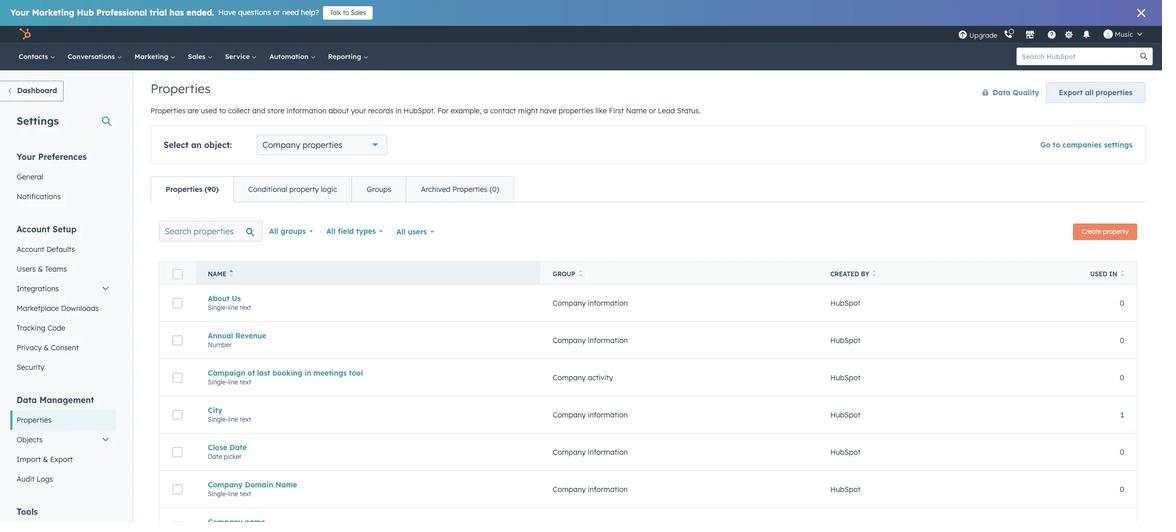 Task type: locate. For each thing, give the bounding box(es) containing it.
all field types button
[[320, 221, 390, 242]]

& right import on the left bottom
[[43, 455, 48, 464]]

1 horizontal spatial in
[[395, 106, 402, 115]]

all inside all users "popup button"
[[396, 227, 406, 237]]

group
[[553, 270, 575, 278]]

3 press to sort. image from the left
[[1120, 270, 1124, 277]]

4 hubspot from the top
[[830, 410, 861, 420]]

1 vertical spatial sales
[[188, 52, 207, 61]]

0 horizontal spatial date
[[208, 453, 222, 460]]

your up general
[[17, 152, 36, 162]]

company for campaign of last booking in meetings tool
[[553, 373, 586, 382]]

4 line from the top
[[228, 490, 238, 498]]

1 vertical spatial your
[[17, 152, 36, 162]]

all left groups on the top left
[[269, 227, 278, 236]]

1 horizontal spatial marketing
[[134, 52, 170, 61]]

properties are used to collect and store information about your records in hubspot. for example, a contact might have properties like first name or lead status.
[[151, 106, 701, 115]]

used
[[201, 106, 217, 115]]

1 hubspot from the top
[[830, 298, 861, 308]]

sales link
[[182, 42, 219, 70]]

account
[[17, 224, 50, 234], [17, 245, 44, 254]]

2 account from the top
[[17, 245, 44, 254]]

groups
[[367, 185, 391, 194]]

information for about us
[[588, 298, 628, 308]]

tab list
[[151, 177, 514, 202]]

1 horizontal spatial data
[[993, 88, 1010, 97]]

0 horizontal spatial or
[[273, 8, 280, 17]]

press to sort. image right in
[[1120, 270, 1124, 277]]

create property button
[[1073, 224, 1137, 240]]

upgrade image
[[958, 30, 967, 40]]

search image
[[1140, 53, 1148, 60]]

1 vertical spatial marketing
[[134, 52, 170, 61]]

text inside 'about us single-line text'
[[240, 304, 251, 311]]

a
[[484, 106, 488, 115]]

groups
[[281, 227, 306, 236]]

3 press to sort. element from the left
[[1120, 270, 1124, 278]]

properties up the objects
[[17, 416, 52, 425]]

example,
[[451, 106, 481, 115]]

5 hubspot from the top
[[830, 448, 861, 457]]

press to sort. image inside created by button
[[872, 270, 876, 277]]

single- down city
[[208, 415, 228, 423]]

account up users
[[17, 245, 44, 254]]

1 vertical spatial date
[[208, 453, 222, 460]]

property for create
[[1103, 228, 1128, 236]]

1 line from the top
[[228, 304, 238, 311]]

general link
[[10, 167, 116, 187]]

sales
[[351, 9, 366, 17], [188, 52, 207, 61]]

text down domain
[[240, 490, 251, 498]]

company activity
[[553, 373, 613, 382]]

1 horizontal spatial press to sort. element
[[872, 270, 876, 278]]

1 account from the top
[[17, 224, 50, 234]]

2 press to sort. image from the left
[[872, 270, 876, 277]]

company for company domain name
[[553, 485, 586, 494]]

0 vertical spatial or
[[273, 8, 280, 17]]

hubspot image
[[19, 28, 31, 40]]

help?
[[301, 8, 319, 17]]

1 horizontal spatial name
[[275, 480, 297, 489]]

used
[[1090, 270, 1107, 278]]

0 for line
[[1120, 485, 1124, 494]]

close
[[208, 443, 227, 452]]

2 horizontal spatial press to sort. element
[[1120, 270, 1124, 278]]

0 vertical spatial your
[[10, 7, 29, 18]]

company information for annual revenue
[[553, 336, 628, 345]]

account for account setup
[[17, 224, 50, 234]]

& inside data management element
[[43, 455, 48, 464]]

4 text from the top
[[240, 490, 251, 498]]

2 vertical spatial to
[[1053, 140, 1060, 150]]

hubspot.
[[404, 106, 435, 115]]

to right used
[[219, 106, 226, 115]]

hubspot link
[[12, 28, 39, 40]]

line down campaign on the left bottom of page
[[228, 378, 238, 386]]

press to sort. element for used in
[[1120, 270, 1124, 278]]

line inside campaign of last booking in meetings tool single-line text
[[228, 378, 238, 386]]

(0)
[[490, 185, 499, 194]]

company properties button
[[257, 135, 387, 155]]

of
[[248, 368, 255, 378]]

4 company information from the top
[[553, 448, 628, 457]]

1 horizontal spatial sales
[[351, 9, 366, 17]]

1 horizontal spatial or
[[649, 106, 656, 115]]

0 horizontal spatial marketing
[[32, 7, 74, 18]]

2 horizontal spatial to
[[1053, 140, 1060, 150]]

0 horizontal spatial all
[[269, 227, 278, 236]]

close date date picker
[[208, 443, 247, 460]]

1 single- from the top
[[208, 304, 228, 311]]

press to sort. image right by
[[872, 270, 876, 277]]

logs
[[37, 475, 53, 484]]

marketing inside marketing link
[[134, 52, 170, 61]]

teams
[[45, 265, 67, 274]]

campaign
[[208, 368, 245, 378]]

company
[[262, 140, 300, 150], [553, 298, 586, 308], [553, 336, 586, 345], [553, 373, 586, 382], [553, 410, 586, 420], [553, 448, 586, 457], [208, 480, 243, 489], [553, 485, 586, 494]]

1 horizontal spatial to
[[343, 9, 349, 17]]

all
[[269, 227, 278, 236], [326, 227, 336, 236], [396, 227, 406, 237]]

security link
[[10, 358, 116, 377]]

1 vertical spatial in
[[305, 368, 311, 378]]

2 horizontal spatial press to sort. image
[[1120, 270, 1124, 277]]

account inside 'link'
[[17, 245, 44, 254]]

press to sort. element
[[578, 270, 582, 278], [872, 270, 876, 278], [1120, 270, 1124, 278]]

activity
[[588, 373, 613, 382]]

sales left service
[[188, 52, 207, 61]]

single- down picker
[[208, 490, 228, 498]]

company domain name button
[[208, 480, 528, 489]]

settings
[[17, 114, 59, 127]]

account setup
[[17, 224, 77, 234]]

properties right all
[[1096, 88, 1133, 97]]

& right privacy
[[44, 343, 49, 353]]

conditional property logic
[[248, 185, 337, 194]]

0 vertical spatial date
[[229, 443, 247, 452]]

contacts link
[[12, 42, 61, 70]]

information for close date
[[588, 448, 628, 457]]

line down picker
[[228, 490, 238, 498]]

data for data management
[[17, 395, 37, 405]]

settings
[[1104, 140, 1133, 150]]

marketing left hub
[[32, 7, 74, 18]]

archived
[[421, 185, 450, 194]]

information for company domain name
[[588, 485, 628, 494]]

booking
[[272, 368, 302, 378]]

0 vertical spatial &
[[38, 265, 43, 274]]

reporting link
[[322, 42, 375, 70]]

tools
[[17, 507, 38, 517]]

3 line from the top
[[228, 415, 238, 423]]

sales right talk
[[351, 9, 366, 17]]

import
[[17, 455, 41, 464]]

single- inside company domain name single-line text
[[208, 490, 228, 498]]

downloads
[[61, 304, 99, 313]]

0 vertical spatial to
[[343, 9, 349, 17]]

revenue
[[235, 331, 266, 340]]

1 vertical spatial &
[[44, 343, 49, 353]]

collect
[[228, 106, 250, 115]]

text down of
[[240, 378, 251, 386]]

professional
[[96, 7, 147, 18]]

go
[[1040, 140, 1051, 150]]

marketing down trial
[[134, 52, 170, 61]]

calling icon image
[[1004, 30, 1013, 39]]

are
[[188, 106, 199, 115]]

press to sort. element right 'group'
[[578, 270, 582, 278]]

all inside all field types popup button
[[326, 227, 336, 236]]

general
[[17, 172, 43, 182]]

have
[[540, 106, 556, 115]]

in inside campaign of last booking in meetings tool single-line text
[[305, 368, 311, 378]]

tracking
[[17, 324, 45, 333]]

press to sort. element inside created by button
[[872, 270, 876, 278]]

created by button
[[818, 262, 1075, 284]]

properties left the are
[[151, 106, 186, 115]]

0 horizontal spatial data
[[17, 395, 37, 405]]

property left logic
[[289, 185, 319, 194]]

2 horizontal spatial properties
[[1096, 88, 1133, 97]]

press to sort. element right by
[[872, 270, 876, 278]]

1 0 from the top
[[1120, 298, 1124, 308]]

your preferences element
[[10, 151, 116, 207]]

2 single- from the top
[[208, 378, 228, 386]]

service link
[[219, 42, 263, 70]]

data inside data management element
[[17, 395, 37, 405]]

1 text from the top
[[240, 304, 251, 311]]

1 vertical spatial data
[[17, 395, 37, 405]]

single- down campaign on the left bottom of page
[[208, 378, 228, 386]]

2 horizontal spatial all
[[396, 227, 406, 237]]

2 line from the top
[[228, 378, 238, 386]]

properties left like
[[558, 106, 593, 115]]

0 vertical spatial properties
[[1096, 88, 1133, 97]]

account up account defaults
[[17, 224, 50, 234]]

in right 'booking'
[[305, 368, 311, 378]]

0 horizontal spatial press to sort. element
[[578, 270, 582, 278]]

text
[[240, 304, 251, 311], [240, 378, 251, 386], [240, 415, 251, 423], [240, 490, 251, 498]]

2 company information from the top
[[553, 336, 628, 345]]

data inside data quality button
[[993, 88, 1010, 97]]

press to sort. image
[[578, 270, 582, 277], [872, 270, 876, 277], [1120, 270, 1124, 277]]

line up close date date picker
[[228, 415, 238, 423]]

6 hubspot from the top
[[830, 485, 861, 494]]

company inside popup button
[[262, 140, 300, 150]]

1 press to sort. image from the left
[[578, 270, 582, 277]]

line inside city single-line text
[[228, 415, 238, 423]]

all left field
[[326, 227, 336, 236]]

properties inside popup button
[[303, 140, 343, 150]]

& right users
[[38, 265, 43, 274]]

or left need
[[273, 8, 280, 17]]

press to sort. element inside group button
[[578, 270, 582, 278]]

to inside talk to sales button
[[343, 9, 349, 17]]

press to sort. element right in
[[1120, 270, 1124, 278]]

0 vertical spatial export
[[1059, 88, 1083, 97]]

0 vertical spatial account
[[17, 224, 50, 234]]

all left "users"
[[396, 227, 406, 237]]

1 horizontal spatial export
[[1059, 88, 1083, 97]]

4 single- from the top
[[208, 490, 228, 498]]

property inside button
[[1103, 228, 1128, 236]]

1 vertical spatial property
[[1103, 228, 1128, 236]]

0 vertical spatial data
[[993, 88, 1010, 97]]

name right first
[[626, 106, 647, 115]]

in right records
[[395, 106, 402, 115]]

marketing
[[32, 7, 74, 18], [134, 52, 170, 61]]

press to sort. element inside used in button
[[1120, 270, 1124, 278]]

press to sort. image inside used in button
[[1120, 270, 1124, 277]]

1 company information from the top
[[553, 298, 628, 308]]

go to companies settings
[[1040, 140, 1133, 150]]

or left lead
[[649, 106, 656, 115]]

0 vertical spatial property
[[289, 185, 319, 194]]

account setup element
[[10, 224, 116, 377]]

data management element
[[10, 394, 116, 489]]

properties down 'about'
[[303, 140, 343, 150]]

your up hubspot icon
[[10, 7, 29, 18]]

Search search field
[[159, 221, 262, 242]]

your for your preferences
[[17, 152, 36, 162]]

0 horizontal spatial in
[[305, 368, 311, 378]]

contacts
[[19, 52, 50, 61]]

3 single- from the top
[[208, 415, 228, 423]]

property right create
[[1103, 228, 1128, 236]]

3 company information from the top
[[553, 410, 628, 420]]

company for close date
[[553, 448, 586, 457]]

audit logs
[[17, 475, 53, 484]]

marketplaces button
[[1019, 26, 1041, 42]]

tab panel
[[151, 202, 1146, 522]]

press to sort. image right 'group'
[[578, 270, 582, 277]]

to right go
[[1053, 140, 1060, 150]]

code
[[47, 324, 65, 333]]

name right domain
[[275, 480, 297, 489]]

&
[[38, 265, 43, 274], [44, 343, 49, 353], [43, 455, 48, 464]]

line
[[228, 304, 238, 311], [228, 378, 238, 386], [228, 415, 238, 423], [228, 490, 238, 498]]

2 vertical spatial &
[[43, 455, 48, 464]]

press to sort. image inside group button
[[578, 270, 582, 277]]

export left all
[[1059, 88, 1083, 97]]

data quality button
[[971, 82, 1040, 103]]

0 horizontal spatial properties
[[303, 140, 343, 150]]

export up audit logs 'link'
[[50, 455, 73, 464]]

tab list containing properties (90)
[[151, 177, 514, 202]]

single- inside city single-line text
[[208, 415, 228, 423]]

objects
[[17, 435, 43, 445]]

property
[[289, 185, 319, 194], [1103, 228, 1128, 236]]

1 horizontal spatial all
[[326, 227, 336, 236]]

hubspot for booking
[[830, 373, 861, 382]]

menu containing music
[[957, 26, 1150, 42]]

text down us
[[240, 304, 251, 311]]

to for go
[[1053, 140, 1060, 150]]

about us button
[[208, 294, 528, 303]]

like
[[596, 106, 607, 115]]

name left ascending sort. press to sort descending. element
[[208, 270, 226, 278]]

0 horizontal spatial name
[[208, 270, 226, 278]]

1 press to sort. element from the left
[[578, 270, 582, 278]]

users & teams link
[[10, 259, 116, 279]]

need
[[282, 8, 299, 17]]

privacy
[[17, 343, 42, 353]]

0 vertical spatial in
[[395, 106, 402, 115]]

your marketing hub professional trial has ended. have questions or need help?
[[10, 7, 319, 18]]

1 horizontal spatial property
[[1103, 228, 1128, 236]]

1 button
[[1120, 411, 1124, 420]]

5 0 from the top
[[1120, 485, 1124, 494]]

text inside city single-line text
[[240, 415, 251, 423]]

1 vertical spatial to
[[219, 106, 226, 115]]

properties (90) link
[[151, 177, 233, 202]]

your
[[351, 106, 366, 115]]

to right talk
[[343, 9, 349, 17]]

all inside all groups "popup button"
[[269, 227, 278, 236]]

single- down about
[[208, 304, 228, 311]]

date down 'close'
[[208, 453, 222, 460]]

1 vertical spatial name
[[208, 270, 226, 278]]

single-
[[208, 304, 228, 311], [208, 378, 228, 386], [208, 415, 228, 423], [208, 490, 228, 498]]

data left quality at the right of page
[[993, 88, 1010, 97]]

integrations button
[[10, 279, 116, 299]]

export inside export all properties button
[[1059, 88, 1083, 97]]

0 for in
[[1120, 373, 1124, 382]]

date up picker
[[229, 443, 247, 452]]

consent
[[51, 343, 79, 353]]

name inside button
[[208, 270, 226, 278]]

quality
[[1013, 88, 1039, 97]]

all for all groups
[[269, 227, 278, 236]]

account defaults
[[17, 245, 75, 254]]

city
[[208, 406, 222, 415]]

1 vertical spatial account
[[17, 245, 44, 254]]

3 0 from the top
[[1120, 373, 1124, 382]]

menu
[[957, 26, 1150, 42]]

press to sort. image for used in
[[1120, 270, 1124, 277]]

data for data quality
[[993, 88, 1010, 97]]

1 horizontal spatial properties
[[558, 106, 593, 115]]

1 horizontal spatial press to sort. image
[[872, 270, 876, 277]]

0 horizontal spatial press to sort. image
[[578, 270, 582, 277]]

export all properties button
[[1046, 82, 1146, 103]]

line down us
[[228, 304, 238, 311]]

2 vertical spatial properties
[[303, 140, 343, 150]]

2 vertical spatial name
[[275, 480, 297, 489]]

archived properties (0) link
[[406, 177, 514, 202]]

export all properties
[[1059, 88, 1133, 97]]

0 horizontal spatial export
[[50, 455, 73, 464]]

automation link
[[263, 42, 322, 70]]

all users
[[396, 227, 427, 237]]

5 company information from the top
[[553, 485, 628, 494]]

& for export
[[43, 455, 48, 464]]

0 vertical spatial name
[[626, 106, 647, 115]]

text up close date date picker
[[240, 415, 251, 423]]

2 text from the top
[[240, 378, 251, 386]]

3 hubspot from the top
[[830, 373, 861, 382]]

all for all users
[[396, 227, 406, 237]]

3 text from the top
[[240, 415, 251, 423]]

2 0 from the top
[[1120, 336, 1124, 345]]

2 press to sort. element from the left
[[872, 270, 876, 278]]

marketplaces image
[[1025, 31, 1035, 40]]

1 vertical spatial export
[[50, 455, 73, 464]]

0 horizontal spatial property
[[289, 185, 319, 194]]

domain
[[245, 480, 273, 489]]

data down security
[[17, 395, 37, 405]]

0 vertical spatial sales
[[351, 9, 366, 17]]



Task type: describe. For each thing, give the bounding box(es) containing it.
marketing link
[[128, 42, 182, 70]]

picker
[[224, 453, 242, 460]]

field
[[338, 227, 354, 236]]

export inside import & export link
[[50, 455, 73, 464]]

calling icon button
[[999, 27, 1017, 41]]

text inside campaign of last booking in meetings tool single-line text
[[240, 378, 251, 386]]

for
[[437, 106, 449, 115]]

integrations
[[17, 284, 59, 294]]

groups link
[[352, 177, 406, 202]]

records
[[368, 106, 393, 115]]

information for city
[[588, 410, 628, 420]]

campaign of last booking in meetings tool button
[[208, 368, 528, 378]]

hubspot for single-
[[830, 485, 861, 494]]

logic
[[321, 185, 337, 194]]

company information for city
[[553, 410, 628, 420]]

management
[[39, 395, 94, 405]]

preferences
[[38, 152, 87, 162]]

line inside 'about us single-line text'
[[228, 304, 238, 311]]

all for all field types
[[326, 227, 336, 236]]

properties left (0)
[[452, 185, 487, 194]]

about
[[329, 106, 349, 115]]

privacy & consent link
[[10, 338, 116, 358]]

company information for about us
[[553, 298, 628, 308]]

settings image
[[1064, 30, 1074, 40]]

marketplace
[[17, 304, 59, 313]]

single- inside campaign of last booking in meetings tool single-line text
[[208, 378, 228, 386]]

company information for close date
[[553, 448, 628, 457]]

and
[[252, 106, 265, 115]]

0 horizontal spatial to
[[219, 106, 226, 115]]

ended.
[[187, 7, 214, 18]]

might
[[518, 106, 538, 115]]

1 horizontal spatial date
[[229, 443, 247, 452]]

hub
[[77, 7, 94, 18]]

marketplace downloads link
[[10, 299, 116, 318]]

your preferences
[[17, 152, 87, 162]]

created by
[[830, 270, 869, 278]]

2 horizontal spatial name
[[626, 106, 647, 115]]

users & teams
[[17, 265, 67, 274]]

greg robinson image
[[1104, 30, 1113, 39]]

trial
[[150, 7, 167, 18]]

company for city
[[553, 410, 586, 420]]

automation
[[269, 52, 310, 61]]

close date button
[[208, 443, 528, 452]]

1
[[1120, 411, 1124, 420]]

first
[[609, 106, 624, 115]]

campaign of last booking in meetings tool single-line text
[[208, 368, 363, 386]]

contact
[[490, 106, 516, 115]]

setup
[[53, 224, 77, 234]]

1 vertical spatial properties
[[558, 106, 593, 115]]

account defaults link
[[10, 240, 116, 259]]

your for your marketing hub professional trial has ended. have questions or need help?
[[10, 7, 29, 18]]

0 vertical spatial marketing
[[32, 7, 74, 18]]

annual revenue number
[[208, 331, 266, 349]]

company properties
[[262, 140, 343, 150]]

0 for text
[[1120, 298, 1124, 308]]

questions
[[238, 8, 271, 17]]

status.
[[677, 106, 701, 115]]

lead
[[658, 106, 675, 115]]

defaults
[[46, 245, 75, 254]]

store
[[267, 106, 285, 115]]

ascending sort. press to sort descending. element
[[230, 270, 233, 278]]

or inside the your marketing hub professional trial has ended. have questions or need help?
[[273, 8, 280, 17]]

data quality
[[993, 88, 1039, 97]]

search button
[[1135, 48, 1153, 65]]

Search HubSpot search field
[[1017, 48, 1143, 65]]

annual
[[208, 331, 233, 340]]

to for talk
[[343, 9, 349, 17]]

press to sort. element for created by
[[872, 270, 876, 278]]

data management
[[17, 395, 94, 405]]

about us single-line text
[[208, 294, 251, 311]]

tab panel containing all groups
[[151, 202, 1146, 522]]

upgrade
[[969, 31, 997, 39]]

import & export link
[[10, 450, 116, 470]]

single- inside 'about us single-line text'
[[208, 304, 228, 311]]

name inside company domain name single-line text
[[275, 480, 297, 489]]

all users button
[[390, 221, 441, 243]]

all field types
[[326, 227, 376, 236]]

company for about us
[[553, 298, 586, 308]]

reporting
[[328, 52, 363, 61]]

press to sort. image for created by
[[872, 270, 876, 277]]

properties inside data management element
[[17, 416, 52, 425]]

city button
[[208, 406, 528, 415]]

property for conditional
[[289, 185, 319, 194]]

account for account defaults
[[17, 245, 44, 254]]

hubspot for picker
[[830, 448, 861, 457]]

information for annual revenue
[[588, 336, 628, 345]]

company for annual revenue
[[553, 336, 586, 345]]

archived properties (0)
[[421, 185, 499, 194]]

& for consent
[[44, 343, 49, 353]]

company information for company domain name
[[553, 485, 628, 494]]

security
[[17, 363, 44, 372]]

conversations link
[[61, 42, 128, 70]]

notifications image
[[1082, 31, 1091, 40]]

press to sort. element for group
[[578, 270, 582, 278]]

hubspot for text
[[830, 410, 861, 420]]

4 0 from the top
[[1120, 448, 1124, 457]]

objects button
[[10, 430, 116, 450]]

city single-line text
[[208, 406, 251, 423]]

& for teams
[[38, 265, 43, 274]]

talk to sales button
[[323, 6, 373, 20]]

text inside company domain name single-line text
[[240, 490, 251, 498]]

service
[[225, 52, 252, 61]]

hubspot for line
[[830, 298, 861, 308]]

created
[[830, 270, 859, 278]]

2 hubspot from the top
[[830, 336, 861, 345]]

close image
[[1137, 9, 1146, 17]]

sales inside button
[[351, 9, 366, 17]]

annual revenue button
[[208, 331, 528, 340]]

users
[[408, 227, 427, 237]]

press to sort. image for group
[[578, 270, 582, 277]]

have
[[218, 8, 236, 17]]

1 vertical spatial or
[[649, 106, 656, 115]]

0 horizontal spatial sales
[[188, 52, 207, 61]]

properties inside button
[[1096, 88, 1133, 97]]

users
[[17, 265, 36, 274]]

group button
[[540, 262, 818, 284]]

(90)
[[205, 185, 219, 194]]

has
[[169, 7, 184, 18]]

help image
[[1047, 31, 1056, 40]]

go to companies settings button
[[1040, 140, 1133, 150]]

properties up the are
[[151, 81, 211, 96]]

properties left the (90)
[[166, 185, 203, 194]]

dashboard
[[17, 86, 57, 95]]

ascending sort. press to sort descending. image
[[230, 270, 233, 277]]

line inside company domain name single-line text
[[228, 490, 238, 498]]

conditional
[[248, 185, 287, 194]]

companies
[[1063, 140, 1102, 150]]

name button
[[195, 262, 540, 284]]

talk to sales
[[330, 9, 366, 17]]

company inside company domain name single-line text
[[208, 480, 243, 489]]

company domain name single-line text
[[208, 480, 297, 498]]



Task type: vqa. For each thing, say whether or not it's contained in the screenshot.
Gary Orlando image
no



